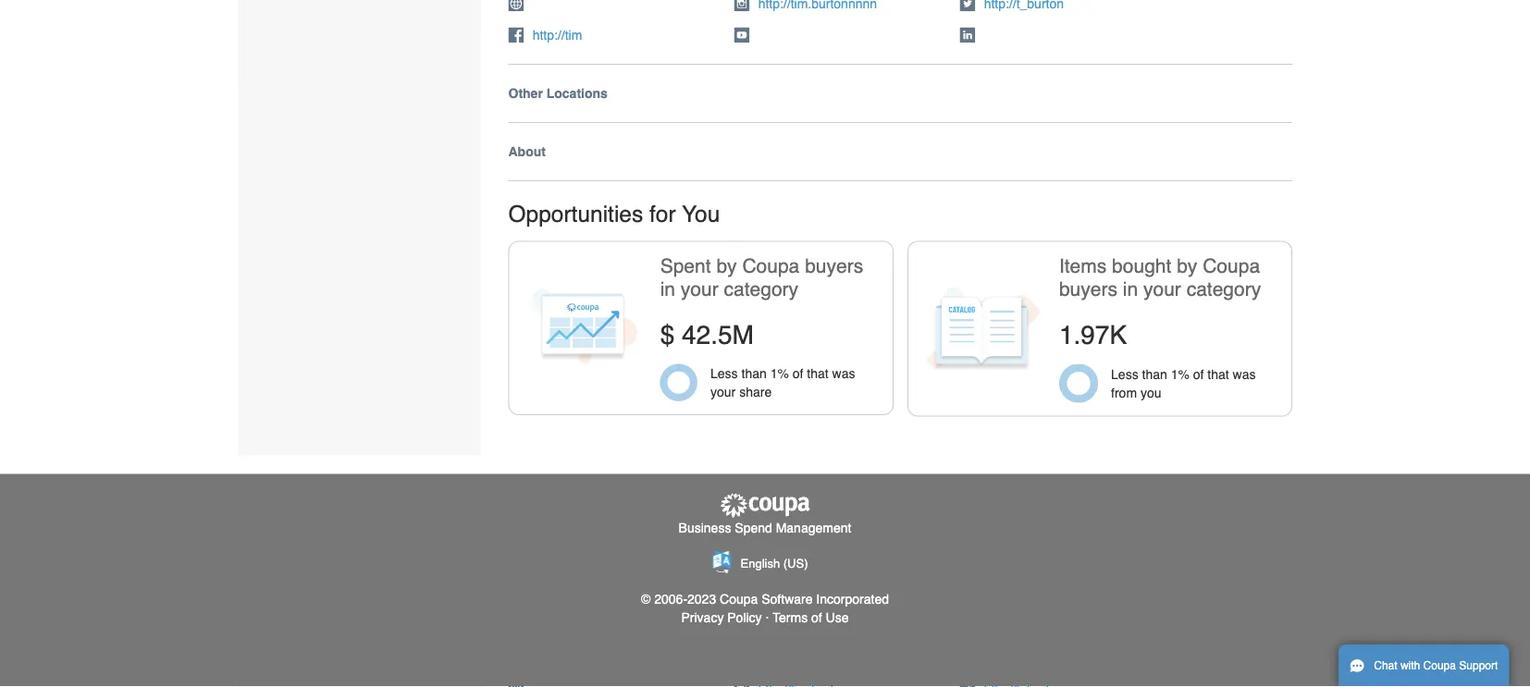 Task type: locate. For each thing, give the bounding box(es) containing it.
coupa inside button
[[1424, 660, 1456, 673]]

than for 1.97k
[[1142, 367, 1168, 382]]

0 horizontal spatial in
[[660, 279, 676, 301]]

that inside the of that was from you
[[1208, 367, 1229, 382]]

1 horizontal spatial less
[[1111, 367, 1139, 382]]

that for 1.97k
[[1208, 367, 1229, 382]]

by inside spent by coupa buyers in your category
[[717, 256, 737, 278]]

1 vertical spatial buyers
[[1059, 279, 1118, 301]]

your down spent
[[681, 279, 719, 301]]

1 horizontal spatial was
[[1233, 367, 1256, 382]]

1 in from the left
[[660, 279, 676, 301]]

in inside the items bought by coupa buyers in your category
[[1123, 279, 1138, 301]]

1 horizontal spatial 1%
[[1171, 367, 1190, 382]]

than up share
[[742, 367, 767, 381]]

0 horizontal spatial buyers
[[805, 256, 863, 278]]

your down bought
[[1144, 279, 1181, 301]]

by right spent
[[717, 256, 737, 278]]

that inside of that was your share
[[807, 367, 829, 381]]

in inside spent by coupa buyers in your category
[[660, 279, 676, 301]]

privacy policy
[[681, 611, 762, 626]]

was inside the of that was from you
[[1233, 367, 1256, 382]]

by
[[717, 256, 737, 278], [1177, 256, 1198, 278]]

your inside of that was your share
[[711, 385, 736, 400]]

http://tim link
[[533, 28, 582, 43]]

(us)
[[784, 557, 808, 571]]

that for $ 42.5m
[[807, 367, 829, 381]]

spend
[[735, 521, 772, 536]]

was inside of that was your share
[[832, 367, 855, 381]]

use
[[826, 611, 849, 626]]

2 category from the left
[[1187, 279, 1261, 301]]

that
[[807, 367, 829, 381], [1208, 367, 1229, 382]]

in
[[660, 279, 676, 301], [1123, 279, 1138, 301]]

0 horizontal spatial was
[[832, 367, 855, 381]]

http://tim
[[533, 28, 582, 43]]

0 horizontal spatial less
[[711, 367, 738, 381]]

less up from
[[1111, 367, 1139, 382]]

your
[[681, 279, 719, 301], [1144, 279, 1181, 301], [711, 385, 736, 400]]

coupa
[[742, 256, 800, 278], [1203, 256, 1260, 278], [720, 592, 758, 607], [1424, 660, 1456, 673]]

0 horizontal spatial than
[[742, 367, 767, 381]]

2 in from the left
[[1123, 279, 1138, 301]]

of that was your share
[[711, 367, 855, 400]]

1 horizontal spatial by
[[1177, 256, 1198, 278]]

from
[[1111, 386, 1137, 401]]

locations
[[547, 87, 608, 101]]

opportunities for you
[[508, 202, 720, 228]]

management
[[776, 521, 852, 536]]

of for 1.97k
[[1193, 367, 1204, 382]]

policy
[[728, 611, 762, 626]]

less than 1% up share
[[711, 367, 789, 381]]

less for 1.97k
[[1111, 367, 1139, 382]]

2023
[[688, 592, 716, 607]]

category inside the items bought by coupa buyers in your category
[[1187, 279, 1261, 301]]

1 by from the left
[[717, 256, 737, 278]]

chat
[[1374, 660, 1398, 673]]

1 horizontal spatial of
[[812, 611, 822, 626]]

in down spent
[[660, 279, 676, 301]]

1 horizontal spatial in
[[1123, 279, 1138, 301]]

0 horizontal spatial by
[[717, 256, 737, 278]]

1 horizontal spatial that
[[1208, 367, 1229, 382]]

coupa right spent
[[742, 256, 800, 278]]

1 horizontal spatial buyers
[[1059, 279, 1118, 301]]

by right bought
[[1177, 256, 1198, 278]]

about
[[508, 145, 546, 160]]

share
[[739, 385, 772, 400]]

privacy policy link
[[681, 611, 762, 626]]

1 horizontal spatial less than 1%
[[1111, 367, 1190, 382]]

in down bought
[[1123, 279, 1138, 301]]

other
[[508, 87, 543, 101]]

coupa inside spent by coupa buyers in your category
[[742, 256, 800, 278]]

items
[[1059, 256, 1107, 278]]

of
[[793, 367, 804, 381], [1193, 367, 1204, 382], [812, 611, 822, 626]]

by inside the items bought by coupa buyers in your category
[[1177, 256, 1198, 278]]

©
[[641, 592, 651, 607]]

category inside spent by coupa buyers in your category
[[724, 279, 799, 301]]

0 horizontal spatial of
[[793, 367, 804, 381]]

of inside of that was your share
[[793, 367, 804, 381]]

than
[[742, 367, 767, 381], [1142, 367, 1168, 382]]

business
[[679, 521, 731, 536]]

0 horizontal spatial 1%
[[770, 367, 789, 381]]

other locations
[[508, 87, 608, 101]]

terms of use link
[[773, 611, 849, 626]]

0 horizontal spatial that
[[807, 367, 829, 381]]

1 category from the left
[[724, 279, 799, 301]]

less down 42.5m
[[711, 367, 738, 381]]

coupa right with
[[1424, 660, 1456, 673]]

with
[[1401, 660, 1421, 673]]

coupa right bought
[[1203, 256, 1260, 278]]

of inside the of that was from you
[[1193, 367, 1204, 382]]

0 vertical spatial buyers
[[805, 256, 863, 278]]

incorporated
[[816, 592, 889, 607]]

buyers
[[805, 256, 863, 278], [1059, 279, 1118, 301]]

1%
[[770, 367, 789, 381], [1171, 367, 1190, 382]]

1 horizontal spatial category
[[1187, 279, 1261, 301]]

0 horizontal spatial category
[[724, 279, 799, 301]]

your left share
[[711, 385, 736, 400]]

category
[[724, 279, 799, 301], [1187, 279, 1261, 301]]

0 horizontal spatial less than 1%
[[711, 367, 789, 381]]

less than 1% up "you"
[[1111, 367, 1190, 382]]

business spend management
[[679, 521, 852, 536]]

2 horizontal spatial of
[[1193, 367, 1204, 382]]

less than 1% for 1.97k
[[1111, 367, 1190, 382]]

1 horizontal spatial than
[[1142, 367, 1168, 382]]

spent by coupa buyers in your category
[[660, 256, 863, 301]]

2 by from the left
[[1177, 256, 1198, 278]]

you
[[1141, 386, 1162, 401]]

than up "you"
[[1142, 367, 1168, 382]]

you
[[682, 202, 720, 228]]

less than 1%
[[711, 367, 789, 381], [1111, 367, 1190, 382]]

less
[[711, 367, 738, 381], [1111, 367, 1139, 382]]

was
[[832, 367, 855, 381], [1233, 367, 1256, 382]]



Task type: vqa. For each thing, say whether or not it's contained in the screenshot.
7890
no



Task type: describe. For each thing, give the bounding box(es) containing it.
software
[[762, 592, 813, 607]]

support
[[1460, 660, 1498, 673]]

was for $ 42.5m
[[832, 367, 855, 381]]

coupa inside the items bought by coupa buyers in your category
[[1203, 256, 1260, 278]]

less than 1% for $ 42.5m
[[711, 367, 789, 381]]

buyers inside spent by coupa buyers in your category
[[805, 256, 863, 278]]

1.97k
[[1059, 321, 1127, 351]]

less for $ 42.5m
[[711, 367, 738, 381]]

spent
[[660, 256, 711, 278]]

chat with coupa support button
[[1339, 645, 1510, 688]]

was for 1.97k
[[1233, 367, 1256, 382]]

© 2006-2023 coupa software incorporated
[[641, 592, 889, 607]]

buyers inside the items bought by coupa buyers in your category
[[1059, 279, 1118, 301]]

terms of use
[[773, 611, 849, 626]]

of for $ 42.5m
[[793, 367, 804, 381]]

privacy
[[681, 611, 724, 626]]

terms
[[773, 611, 808, 626]]

$
[[660, 321, 675, 351]]

than for $ 42.5m
[[742, 367, 767, 381]]

1% for 1.97k
[[1171, 367, 1190, 382]]

$ 42.5m
[[660, 321, 754, 351]]

items bought by coupa buyers in your category
[[1059, 256, 1261, 301]]

of that was from you
[[1111, 367, 1256, 401]]

2006-
[[654, 592, 688, 607]]

coupa supplier portal image
[[719, 493, 812, 520]]

english (us)
[[741, 557, 808, 571]]

chat with coupa support
[[1374, 660, 1498, 673]]

your inside the items bought by coupa buyers in your category
[[1144, 279, 1181, 301]]

42.5m
[[682, 321, 754, 351]]

your inside spent by coupa buyers in your category
[[681, 279, 719, 301]]

coupa up policy
[[720, 592, 758, 607]]

for
[[650, 202, 676, 228]]

1% for $ 42.5m
[[770, 367, 789, 381]]

english
[[741, 557, 780, 571]]

opportunities
[[508, 202, 643, 228]]

bought
[[1112, 256, 1172, 278]]



